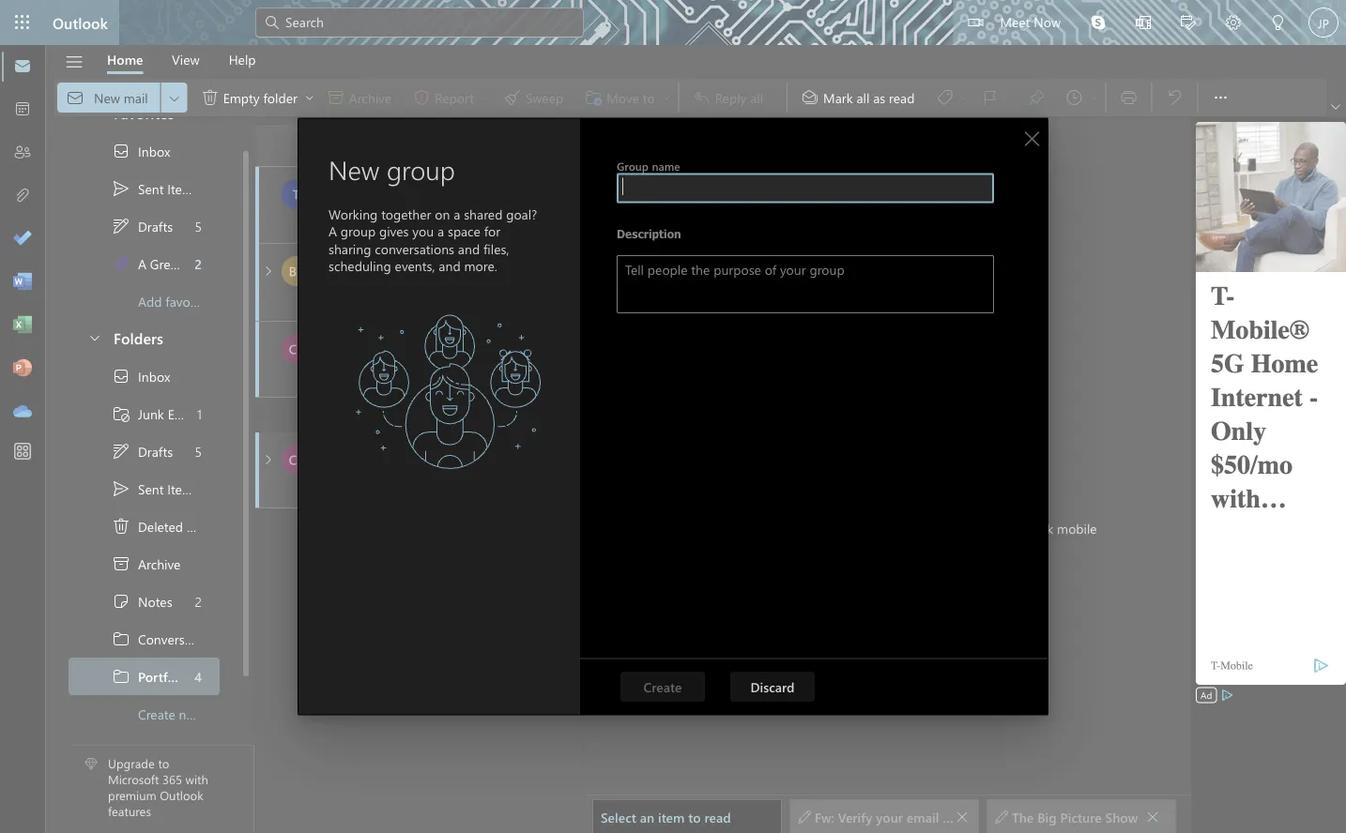 Task type: vqa. For each thing, say whether or not it's contained in the screenshot.
 within the Favorites "tree"
yes



Task type: describe. For each thing, give the bounding box(es) containing it.
meet now
[[1001, 13, 1061, 30]]

 for 
[[112, 442, 131, 461]]

files,
[[484, 240, 509, 257]]

archive
[[138, 555, 181, 573]]

email
[[168, 405, 199, 422]]

help button
[[215, 45, 270, 74]]

groups
[[114, 740, 163, 760]]

drafts for 
[[138, 443, 173, 460]]


[[112, 254, 131, 273]]

favorites
[[114, 102, 174, 122]]

 tree item for 
[[69, 432, 220, 470]]

together
[[381, 205, 431, 223]]

an
[[640, 809, 655, 826]]

sun 10/1
[[500, 350, 543, 365]]

2 cp from the top
[[289, 451, 305, 469]]

365
[[162, 772, 182, 788]]

group name
[[617, 158, 681, 173]]

coupa supplier portal for —
[[319, 330, 450, 347]]

more apps image
[[13, 443, 32, 462]]

outlook link
[[53, 0, 108, 45]]


[[64, 52, 84, 72]]

description
[[617, 227, 682, 240]]

 tree item for 
[[69, 357, 220, 395]]

with for 365
[[186, 772, 208, 788]]

mobile
[[1058, 520, 1098, 537]]

a
[[329, 223, 337, 240]]

 portfolio 4
[[112, 667, 202, 686]]

 for favorites
[[87, 104, 102, 119]]

working together on a shared goal? a group gives you a space for sharing conversations and files, scheduling events, and more.
[[329, 205, 537, 275]]

create for create
[[644, 679, 682, 696]]

sun
[[500, 350, 520, 365]]

premium
[[108, 788, 157, 804]]

DescriptionTell people the purpose of your group text field
[[618, 256, 994, 313]]

Group name text field
[[623, 175, 989, 198]]

ad
[[1201, 689, 1213, 702]]

tree containing 
[[69, 357, 241, 733]]

folders tree item
[[69, 320, 220, 357]]

group inside working together on a shared goal? a group gives you a space for sharing conversations and files, scheduling events, and more.
[[341, 223, 376, 240]]

help
[[229, 51, 256, 68]]

more.
[[464, 257, 498, 275]]

new group dialog
[[0, 0, 1347, 834]]

1 cp from the top
[[289, 340, 305, 358]]

to inside 'button'
[[689, 809, 701, 826]]

-
[[500, 195, 505, 212]]

show
[[1106, 809, 1139, 826]]

conversations
[[375, 240, 455, 257]]

shared
[[464, 205, 503, 223]]

internet
[[449, 195, 496, 212]]

to do image
[[13, 230, 32, 249]]

 inside favorites tree
[[112, 179, 131, 198]]

add favorite tree item
[[69, 282, 220, 320]]

and inside message list no conversations selected list box
[[671, 349, 694, 366]]

 fw: verify your email for coupa supplier portal
[[798, 809, 1094, 826]]

 tree item
[[69, 508, 220, 545]]

working
[[329, 205, 378, 223]]

your
[[490, 349, 517, 366]]

t- for mobile
[[319, 176, 332, 193]]

 junk email 1
[[112, 404, 202, 423]]

goal?
[[506, 205, 537, 223]]

t-mobile
[[319, 176, 374, 193]]

folders
[[114, 327, 163, 347]]

 button for 
[[1140, 804, 1166, 831]]

folder
[[206, 706, 241, 723]]

leave
[[509, 195, 542, 212]]

for inside message list no conversations selected list box
[[424, 460, 441, 477]]

 button for favorites
[[78, 94, 110, 129]]

 for folders
[[87, 330, 102, 345]]

bp
[[289, 262, 305, 280]]

onedrive image
[[13, 403, 32, 422]]

all
[[857, 89, 870, 106]]

 drafts for 
[[112, 442, 173, 461]]

to inside message list no conversations selected list box
[[563, 349, 575, 366]]

2 for 
[[195, 255, 202, 272]]

trial
[[394, 271, 419, 288]]

 for 
[[112, 141, 131, 160]]

create button
[[621, 672, 705, 702]]

items inside favorites tree
[[167, 180, 199, 197]]

discovered
[[722, 349, 788, 366]]

( 2 )
[[461, 271, 477, 289]]

follow-
[[423, 271, 467, 288]]

view
[[172, 51, 200, 68]]

verify your email for coupa supplier portal
[[319, 460, 575, 477]]

and left the )
[[439, 257, 461, 275]]

new
[[329, 152, 380, 186]]

features
[[108, 804, 151, 820]]

camera
[[884, 520, 927, 537]]

10/1
[[523, 350, 543, 365]]

your inside message list no conversations selected list box
[[357, 460, 384, 477]]

botts, paige
[[319, 252, 390, 270]]

events,
[[395, 257, 435, 275]]

(
[[461, 271, 465, 289]]

select an item to read button
[[593, 800, 782, 834]]

1 vertical spatial items
[[167, 480, 199, 498]]

2 select a conversation checkbox from the top
[[282, 445, 319, 475]]

picture
[[1061, 809, 1102, 826]]

t mobile image
[[281, 179, 311, 209]]

message list no conversations selected list box
[[255, 167, 788, 833]]

reading pane main content
[[585, 117, 1192, 834]]

excel image
[[13, 316, 32, 335]]

botts, paige image
[[282, 256, 312, 286]]

inbox for 
[[138, 142, 170, 159]]

microsoft
[[108, 772, 159, 788]]


[[1025, 131, 1040, 146]]

upgrade to microsoft 365 with premium outlook features
[[108, 756, 208, 820]]

 inbox for 
[[112, 141, 170, 160]]

1  tree item from the top
[[69, 620, 220, 658]]

create for create new folder
[[138, 706, 175, 723]]

 button for groups
[[78, 733, 110, 768]]

outlook inside reading pane "main content"
[[1007, 520, 1054, 537]]

download
[[946, 520, 1003, 537]]

select
[[601, 809, 637, 826]]

 deleted items
[[112, 517, 218, 536]]

 for 
[[112, 367, 131, 386]]

 tree item
[[69, 545, 220, 583]]

favorites tree item
[[69, 94, 220, 132]]

the
[[1012, 809, 1034, 826]]

you
[[413, 223, 434, 240]]

sent inside tree
[[138, 480, 164, 498]]

 button
[[1013, 124, 1043, 154]]

wed
[[492, 272, 515, 287]]

1 horizontal spatial a
[[454, 205, 461, 223]]

verify inside reading pane "main content"
[[839, 809, 873, 826]]

1 horizontal spatial group
[[387, 152, 455, 186]]

premium features image
[[85, 758, 98, 771]]

behind
[[622, 195, 664, 212]]

 drafts for 
[[112, 216, 173, 235]]

favorites tree
[[69, 87, 220, 320]]

set your advertising preferences image
[[1220, 688, 1235, 703]]

 tree item for 
[[69, 132, 220, 170]]

junk
[[138, 405, 164, 422]]



Task type: locate. For each thing, give the bounding box(es) containing it.
group up 5g on the left top of page
[[387, 152, 455, 186]]

items up '' tree item
[[167, 180, 199, 197]]

0 horizontal spatial group
[[341, 223, 376, 240]]

2  button from the top
[[78, 320, 110, 355]]

home button
[[93, 45, 157, 74]]

 inside favorites tree
[[112, 141, 131, 160]]

verify inside message list no conversations selected list box
[[319, 460, 354, 477]]

inbox
[[138, 142, 170, 159], [138, 367, 170, 385]]

2 vertical spatial for
[[943, 809, 960, 826]]

1  inbox from the top
[[112, 141, 170, 160]]

1 vertical spatial 
[[112, 667, 131, 686]]

2 vertical spatial 
[[87, 743, 102, 758]]

coupa inside reading pane "main content"
[[964, 809, 1002, 826]]

1 vertical spatial 
[[87, 330, 102, 345]]

 down favorites tree item
[[112, 141, 131, 160]]

2  tree item from the top
[[69, 470, 220, 508]]

read for select
[[705, 809, 731, 826]]

 left the
[[956, 811, 969, 824]]

 for fw:
[[798, 811, 811, 824]]

drafts down  junk email 1
[[138, 443, 173, 460]]

 tree item
[[69, 207, 220, 245], [69, 432, 220, 470]]

0 vertical spatial 
[[112, 179, 131, 198]]

0 vertical spatial 
[[112, 141, 131, 160]]

wed 10/11
[[492, 272, 543, 287]]

1 vertical spatial cp
[[289, 451, 305, 469]]

a right on
[[454, 205, 461, 223]]

phone
[[844, 520, 881, 537]]

1 vertical spatial for
[[424, 460, 441, 477]]

0 vertical spatial drafts
[[138, 217, 173, 235]]

1 select a conversation checkbox from the top
[[282, 334, 319, 364]]

1 vertical spatial 
[[112, 367, 131, 386]]

 tree item up deleted
[[69, 470, 220, 508]]

files image
[[13, 187, 32, 206]]

home inside message list no conversations selected list box
[[409, 195, 445, 212]]

read right as
[[889, 89, 915, 106]]

1 vertical spatial 5
[[195, 443, 202, 460]]

gives
[[379, 223, 409, 240]]

1 horizontal spatial for
[[484, 223, 501, 240]]

 button inside folders tree item
[[78, 320, 110, 355]]

drafts inside favorites tree
[[138, 217, 173, 235]]

mail image
[[13, 57, 32, 76]]

1 horizontal spatial your
[[814, 520, 840, 537]]

calendar image
[[13, 100, 32, 119]]

scheduling
[[329, 257, 391, 275]]

sent
[[138, 180, 164, 197], [138, 480, 164, 498]]

t- down t-mobile
[[319, 195, 332, 212]]

 inbox inside favorites tree
[[112, 141, 170, 160]]

 button for folders
[[78, 320, 110, 355]]

0 vertical spatial  drafts
[[112, 216, 173, 235]]

 button inside favorites tree item
[[78, 94, 110, 129]]

0 vertical spatial 
[[87, 104, 102, 119]]

read right item
[[705, 809, 731, 826]]

 inside tree
[[112, 367, 131, 386]]

0 vertical spatial  tree item
[[69, 170, 220, 207]]

0 vertical spatial your
[[357, 460, 384, 477]]

0 horizontal spatial home
[[107, 51, 143, 68]]

 tree item up 
[[69, 207, 220, 245]]

meet
[[1001, 13, 1031, 30]]

groups tree item
[[69, 733, 220, 771]]

for inside working together on a shared goal? a group gives you a space for sharing conversations and files, scheduling events, and more.
[[484, 223, 501, 240]]

powerpoint image
[[13, 360, 32, 378]]

 for 
[[112, 216, 131, 235]]

cp
[[289, 340, 305, 358], [289, 451, 305, 469]]

create
[[644, 679, 682, 696], [138, 706, 175, 723]]

1 vertical spatial 
[[112, 479, 131, 498]]

 up 
[[112, 479, 131, 498]]

 for 
[[112, 630, 131, 648]]

 inside favorites tree
[[112, 216, 131, 235]]

0 vertical spatial  sent items
[[112, 179, 199, 198]]

 left the
[[996, 811, 1009, 824]]

supplier inside reading pane "main content"
[[1006, 809, 1055, 826]]

5 for 
[[195, 443, 202, 460]]

0 horizontal spatial your
[[357, 460, 384, 477]]

 button for for
[[956, 804, 969, 831]]

1 vertical spatial home
[[409, 195, 445, 212]]

2 drafts from the top
[[138, 443, 173, 460]]

t-mobile® 5g home internet - leave rising rates behind
[[319, 195, 664, 212]]

2 inside  tree item
[[195, 593, 202, 610]]

2 vertical spatial your
[[876, 809, 903, 826]]

1 vertical spatial t-
[[319, 195, 332, 212]]

1 horizontal spatial  button
[[1140, 804, 1166, 831]]

sent up '' tree item
[[138, 180, 164, 197]]

 button left the folders
[[78, 320, 110, 355]]

get left paid
[[579, 349, 600, 366]]

message list section
[[255, 120, 788, 833]]

0 horizontal spatial outlook
[[53, 12, 108, 32]]

2  from the left
[[996, 811, 1009, 824]]

tree
[[69, 357, 241, 733]]

0 vertical spatial coupa supplier portal
[[319, 330, 450, 347]]

1  from the top
[[112, 216, 131, 235]]

1 5 from the top
[[195, 217, 202, 235]]

2 horizontal spatial outlook
[[1007, 520, 1054, 537]]

2  tree item from the top
[[69, 357, 220, 395]]

3  from the top
[[87, 743, 102, 758]]

 sent items inside favorites tree
[[112, 179, 199, 198]]

heading
[[297, 125, 414, 166]]

home right  button
[[107, 51, 143, 68]]

tags group
[[792, 79, 1102, 116]]

1 vertical spatial  button
[[78, 320, 110, 355]]

2 inbox from the top
[[138, 367, 170, 385]]

 button inside groups tree item
[[78, 733, 110, 768]]

0 vertical spatial read
[[889, 89, 915, 106]]

2  from the left
[[1147, 811, 1160, 824]]

0 vertical spatial for
[[484, 223, 501, 240]]

complete
[[429, 349, 487, 366]]

2  button from the left
[[1140, 804, 1166, 831]]

items inside  deleted items
[[187, 518, 218, 535]]

1  tree item from the top
[[69, 132, 220, 170]]


[[112, 216, 131, 235], [112, 442, 131, 461]]

2  tree item from the top
[[69, 432, 220, 470]]

faster
[[632, 349, 668, 366]]

1 vertical spatial  tree item
[[69, 357, 220, 395]]

0 horizontal spatial 
[[798, 811, 811, 824]]

2  drafts from the top
[[112, 442, 173, 461]]

new
[[179, 706, 203, 723]]

home inside "button"
[[107, 51, 143, 68]]

 inside  the big picture show 
[[996, 811, 1009, 824]]

0 vertical spatial  tree item
[[69, 207, 220, 245]]

2 for 
[[195, 593, 202, 610]]

email
[[388, 460, 420, 477], [907, 809, 939, 826]]

 button left favorites at the top of page
[[78, 94, 110, 129]]

and right the faster
[[671, 349, 694, 366]]

 for the
[[996, 811, 1009, 824]]

 inside folders tree item
[[87, 330, 102, 345]]

on
[[435, 205, 450, 223]]

0 vertical spatial 
[[112, 216, 131, 235]]

1 sent from the top
[[138, 180, 164, 197]]

0 vertical spatial email
[[388, 460, 420, 477]]

 tree item
[[69, 583, 220, 620]]


[[112, 555, 131, 573]]

inbox inside favorites tree
[[138, 142, 170, 159]]

to right camera
[[930, 520, 942, 537]]

the
[[710, 520, 729, 537]]


[[969, 15, 984, 30]]

1  from the top
[[112, 179, 131, 198]]

inbox down favorites tree item
[[138, 142, 170, 159]]

2 vertical spatial  button
[[78, 733, 110, 768]]

 notes
[[112, 592, 172, 611]]

1 horizontal spatial outlook
[[160, 788, 203, 804]]

move & delete group
[[57, 79, 675, 116]]

 for groups
[[87, 743, 102, 758]]

1 horizontal spatial read
[[889, 89, 915, 106]]

0 vertical spatial cp
[[289, 340, 305, 358]]

1 vertical spatial drafts
[[138, 443, 173, 460]]

1  from the top
[[87, 104, 102, 119]]

 drafts inside favorites tree
[[112, 216, 173, 235]]

 sent items up deleted
[[112, 479, 199, 498]]

get left discovered
[[697, 349, 718, 366]]

get
[[579, 349, 600, 366], [697, 349, 718, 366]]

2 get from the left
[[697, 349, 718, 366]]

paid
[[603, 349, 629, 366]]

2  from the top
[[112, 442, 131, 461]]

 inside groups tree item
[[87, 743, 102, 758]]

portal inside reading pane "main content"
[[1059, 809, 1094, 826]]

 right show
[[1147, 811, 1160, 824]]

2 inside message list no conversations selected list box
[[465, 271, 472, 289]]

space
[[448, 223, 481, 240]]

1  button from the left
[[956, 804, 969, 831]]

 tree item
[[69, 170, 220, 207], [69, 470, 220, 508]]

0 vertical spatial create
[[644, 679, 682, 696]]

code
[[754, 520, 782, 537]]

1 vertical spatial  sent items
[[112, 479, 199, 498]]

1  tree item from the top
[[69, 207, 220, 245]]

 inside  fw: verify your email for coupa supplier portal
[[798, 811, 811, 824]]

create new folder tree item
[[69, 695, 241, 733]]

and
[[458, 240, 480, 257], [439, 257, 461, 275], [671, 349, 694, 366]]

 left the folders
[[87, 330, 102, 345]]

inbox for 
[[138, 367, 170, 385]]

2 vertical spatial items
[[187, 518, 218, 535]]

1  from the left
[[798, 811, 811, 824]]

t
[[293, 185, 300, 203]]

with inside upgrade to microsoft 365 with premium outlook features
[[186, 772, 208, 788]]

drafts up '' tree item
[[138, 217, 173, 235]]

for
[[484, 223, 501, 240], [424, 460, 441, 477], [943, 809, 960, 826]]

action
[[319, 349, 358, 366]]

home
[[107, 51, 143, 68], [409, 195, 445, 212]]

 tree item down favorites at the top of page
[[69, 132, 220, 170]]


[[112, 179, 131, 198], [112, 479, 131, 498]]

home up you
[[409, 195, 445, 212]]

outlook inside banner
[[53, 12, 108, 32]]

2 sent from the top
[[138, 480, 164, 498]]

2  from the top
[[112, 367, 131, 386]]

2  from the top
[[112, 479, 131, 498]]

1 horizontal spatial create
[[644, 679, 682, 696]]

new group application
[[0, 0, 1347, 834]]

 button
[[55, 46, 93, 78]]

0 vertical spatial  tree item
[[69, 132, 220, 170]]

left-rail-appbar navigation
[[4, 45, 41, 434]]

0 horizontal spatial create
[[138, 706, 175, 723]]

 tree item up junk
[[69, 357, 220, 395]]

with right code
[[786, 520, 810, 537]]

 up the ''
[[112, 367, 131, 386]]

 inbox
[[112, 141, 170, 160], [112, 367, 170, 386]]

0 vertical spatial coupa supplier portal image
[[282, 334, 312, 364]]

1  drafts from the top
[[112, 216, 173, 235]]


[[956, 811, 969, 824], [1147, 811, 1160, 824]]

drafts inside tree
[[138, 443, 173, 460]]

and left files,
[[458, 240, 480, 257]]

2 inside '' tree item
[[195, 255, 202, 272]]

 drafts inside tree
[[112, 442, 173, 461]]

2 t- from the top
[[319, 195, 332, 212]]

1 horizontal spatial verify
[[839, 809, 873, 826]]

a
[[454, 205, 461, 223], [438, 223, 444, 240]]

discard
[[751, 679, 795, 696]]

coupa supplier portal up needed
[[319, 330, 450, 347]]

0 vertical spatial items
[[167, 180, 199, 197]]

favorite
[[166, 292, 209, 310]]

coupa supplier portal up verify your email for coupa supplier portal at the left of the page
[[362, 441, 493, 458]]

 inside  the big picture show 
[[1147, 811, 1160, 824]]

 button right show
[[1140, 804, 1166, 831]]

 drafts up '' tree item
[[112, 216, 173, 235]]

sent inside favorites tree
[[138, 180, 164, 197]]

 tree item up create new folder
[[69, 658, 220, 695]]

0 vertical spatial select a conversation checkbox
[[282, 334, 319, 364]]

 inside tree
[[112, 442, 131, 461]]

0 vertical spatial  button
[[78, 94, 110, 129]]

0 horizontal spatial  button
[[956, 804, 969, 831]]

1 vertical spatial 
[[112, 442, 131, 461]]

1  from the top
[[112, 141, 131, 160]]

2 vertical spatial outlook
[[160, 788, 203, 804]]

 button left 'groups'
[[78, 733, 110, 768]]

 down  in the bottom left of the page
[[112, 630, 131, 648]]

mobile
[[332, 176, 374, 193]]

to right item
[[689, 809, 701, 826]]

heading inside message list section
[[297, 125, 414, 166]]

sent up  tree item
[[138, 480, 164, 498]]

1 vertical spatial your
[[814, 520, 840, 537]]

new group document
[[0, 0, 1347, 834]]

 tree item
[[69, 620, 220, 658], [69, 658, 220, 695]]

1 vertical spatial create
[[138, 706, 175, 723]]

1 vertical spatial outlook
[[1007, 520, 1054, 537]]

 archive
[[112, 555, 181, 573]]

paige
[[357, 252, 390, 270]]

2 5 from the top
[[195, 443, 202, 460]]


[[112, 592, 131, 611]]

0 vertical spatial  inbox
[[112, 141, 170, 160]]

with for code
[[786, 520, 810, 537]]

mobile®
[[332, 195, 385, 212]]

rising
[[546, 195, 582, 212]]

to inside upgrade to microsoft 365 with premium outlook features
[[158, 756, 169, 772]]

upgrade
[[108, 756, 155, 772]]

0 horizontal spatial with
[[186, 772, 208, 788]]

1  from the left
[[956, 811, 969, 824]]

0 horizontal spatial get
[[579, 349, 600, 366]]

1 horizontal spatial 
[[996, 811, 1009, 824]]

1
[[197, 405, 202, 422]]

3  button from the top
[[78, 733, 110, 768]]

 down the ''
[[112, 442, 131, 461]]

group
[[617, 158, 649, 173]]

 tree item down  notes
[[69, 620, 220, 658]]

1 vertical spatial select a conversation checkbox
[[282, 445, 319, 475]]

0 vertical spatial with
[[786, 520, 810, 537]]

1 vertical spatial read
[[705, 809, 731, 826]]

email inside reading pane "main content"
[[907, 809, 939, 826]]

 inbox inside tree
[[112, 367, 170, 386]]

0 horizontal spatial a
[[438, 223, 444, 240]]

new group
[[329, 152, 455, 186]]

4
[[194, 668, 202, 685]]

 tree item down junk
[[69, 432, 220, 470]]

 tree item
[[69, 245, 220, 282]]

to right profile
[[563, 349, 575, 366]]

1 vertical spatial verify
[[839, 809, 873, 826]]

2  tree item from the top
[[69, 658, 220, 695]]

1 vertical spatial with
[[186, 772, 208, 788]]

inbox inside tree
[[138, 367, 170, 385]]

with inside reading pane "main content"
[[786, 520, 810, 537]]

2  sent items from the top
[[112, 479, 199, 498]]

0 horizontal spatial email
[[388, 460, 420, 477]]

 button left the
[[956, 804, 969, 831]]

2  from the top
[[87, 330, 102, 345]]

0 vertical spatial verify
[[319, 460, 354, 477]]

1  tree item from the top
[[69, 170, 220, 207]]

 left fw:
[[798, 811, 811, 824]]

0 horizontal spatial for
[[424, 460, 441, 477]]

name
[[652, 158, 681, 173]]

read inside 'button'
[[705, 809, 731, 826]]

add
[[138, 292, 162, 310]]

1 vertical spatial coupa supplier portal image
[[282, 445, 312, 475]]

1 horizontal spatial email
[[907, 809, 939, 826]]

create inside tree item
[[138, 706, 175, 723]]

)
[[472, 271, 477, 289]]

1 horizontal spatial get
[[697, 349, 718, 366]]

0 vertical spatial home
[[107, 51, 143, 68]]

5 for 
[[195, 217, 202, 235]]

1  from the top
[[112, 630, 131, 648]]

items right deleted
[[187, 518, 218, 535]]

0 horizontal spatial 
[[956, 811, 969, 824]]

profile
[[521, 349, 559, 366]]

a right you
[[438, 223, 444, 240]]

 inbox for 
[[112, 367, 170, 386]]

tab list containing home
[[93, 45, 270, 74]]

0 vertical spatial t-
[[319, 176, 332, 193]]

1 vertical spatial coupa supplier portal
[[362, 441, 493, 458]]

outlook banner
[[0, 0, 1347, 45]]

 for  portfolio 4
[[112, 667, 131, 686]]

 up premium features "icon"
[[87, 743, 102, 758]]

Select a conversation checkbox
[[282, 334, 319, 364], [282, 445, 319, 475]]

people image
[[13, 144, 32, 162]]

5 up '' tree item
[[195, 217, 202, 235]]

 up 
[[112, 216, 131, 235]]

items up  deleted items
[[167, 480, 199, 498]]

scan
[[679, 520, 706, 537]]

outlook left mobile on the bottom right of the page
[[1007, 520, 1054, 537]]

1 inbox from the top
[[138, 142, 170, 159]]

Select a conversation checkbox
[[282, 256, 319, 286]]

read
[[889, 89, 915, 106], [705, 809, 731, 826]]

1 t- from the top
[[319, 176, 332, 193]]

 drafts down  tree item
[[112, 442, 173, 461]]

create inside button
[[644, 679, 682, 696]]

1 vertical spatial group
[[341, 223, 376, 240]]

 inside favorites tree item
[[87, 104, 102, 119]]

 tree item up '' tree item
[[69, 170, 220, 207]]

t- for mobile®
[[319, 195, 332, 212]]

free
[[365, 271, 391, 288]]

 left portfolio
[[112, 667, 131, 686]]

2  from the top
[[112, 667, 131, 686]]

action needed — complete your profile to get paid faster and get discovered
[[319, 349, 788, 366]]

1 horizontal spatial home
[[409, 195, 445, 212]]

outlook inside upgrade to microsoft 365 with premium outlook features
[[160, 788, 203, 804]]

1 coupa supplier portal image from the top
[[282, 334, 312, 364]]

select an item to read
[[601, 809, 731, 826]]

1 vertical spatial sent
[[138, 480, 164, 498]]

1 vertical spatial  tree item
[[69, 432, 220, 470]]

for inside reading pane "main content"
[[943, 809, 960, 826]]

coupa supplier portal for email
[[362, 441, 493, 458]]

qr
[[732, 520, 750, 537]]

scan the qr code with your phone camera to download outlook mobile
[[679, 520, 1098, 537]]

outlook
[[53, 12, 108, 32], [1007, 520, 1054, 537], [160, 788, 203, 804]]

2 horizontal spatial your
[[876, 809, 903, 826]]

discard button
[[731, 672, 815, 702]]

 inbox down favorites tree item
[[112, 141, 170, 160]]

drafts for 
[[138, 217, 173, 235]]

1 vertical spatial  drafts
[[112, 442, 173, 461]]

tab list
[[93, 45, 270, 74]]

1 horizontal spatial 
[[1147, 811, 1160, 824]]

word image
[[13, 273, 32, 292]]

drafts
[[138, 217, 173, 235], [138, 443, 173, 460]]

coupa supplier portal image
[[282, 334, 312, 364], [282, 445, 312, 475]]

t-
[[319, 176, 332, 193], [319, 195, 332, 212]]

 tree item for 
[[69, 207, 220, 245]]

concur
[[319, 271, 362, 288]]

view button
[[158, 45, 214, 74]]

0 horizontal spatial verify
[[319, 460, 354, 477]]


[[87, 104, 102, 119], [87, 330, 102, 345], [87, 743, 102, 758]]

 sent items
[[112, 179, 199, 198], [112, 479, 199, 498]]

read inside ' mark all as read'
[[889, 89, 915, 106]]

deleted
[[138, 518, 183, 535]]

0 vertical spatial 
[[112, 630, 131, 648]]

0 vertical spatial 5
[[195, 217, 202, 235]]

 tree item
[[69, 395, 220, 432]]

1  sent items from the top
[[112, 179, 199, 198]]

portal
[[414, 330, 450, 347], [457, 441, 493, 458], [540, 460, 575, 477], [1059, 809, 1094, 826]]

0 vertical spatial group
[[387, 152, 455, 186]]

 tree item
[[69, 132, 220, 170], [69, 357, 220, 395]]

 sent items up '' tree item
[[112, 179, 199, 198]]

0 horizontal spatial read
[[705, 809, 731, 826]]

group right 'a'
[[341, 223, 376, 240]]

1 vertical spatial  inbox
[[112, 367, 170, 386]]

notes
[[138, 593, 172, 610]]

2  inbox from the top
[[112, 367, 170, 386]]

email inside message list no conversations selected list box
[[388, 460, 420, 477]]

1 get from the left
[[579, 349, 600, 366]]

tab list inside new group "application"
[[93, 45, 270, 74]]

 left favorites at the top of page
[[87, 104, 102, 119]]

outlook right premium
[[160, 788, 203, 804]]

with right 365
[[186, 772, 208, 788]]

group
[[387, 152, 455, 186], [341, 223, 376, 240]]

outlook up 
[[53, 12, 108, 32]]

 up 
[[112, 179, 131, 198]]

0 vertical spatial sent
[[138, 180, 164, 197]]

1 drafts from the top
[[138, 217, 173, 235]]

0 vertical spatial inbox
[[138, 142, 170, 159]]

1  button from the top
[[78, 94, 110, 129]]

inbox up  junk email 1
[[138, 367, 170, 385]]

 inside tree
[[112, 479, 131, 498]]

 inside button
[[956, 811, 969, 824]]

t- right t
[[319, 176, 332, 193]]

2 coupa supplier portal image from the top
[[282, 445, 312, 475]]

concur free trial follow-up
[[319, 271, 484, 288]]

rates
[[586, 195, 618, 212]]

 inbox up  tree item
[[112, 367, 170, 386]]

5 down 1
[[195, 443, 202, 460]]

5 inside favorites tree
[[195, 217, 202, 235]]

2 horizontal spatial for
[[943, 809, 960, 826]]

big
[[1038, 809, 1057, 826]]

to right upgrade
[[158, 756, 169, 772]]

read for 
[[889, 89, 915, 106]]

1 vertical spatial email
[[907, 809, 939, 826]]

1 horizontal spatial with
[[786, 520, 810, 537]]



